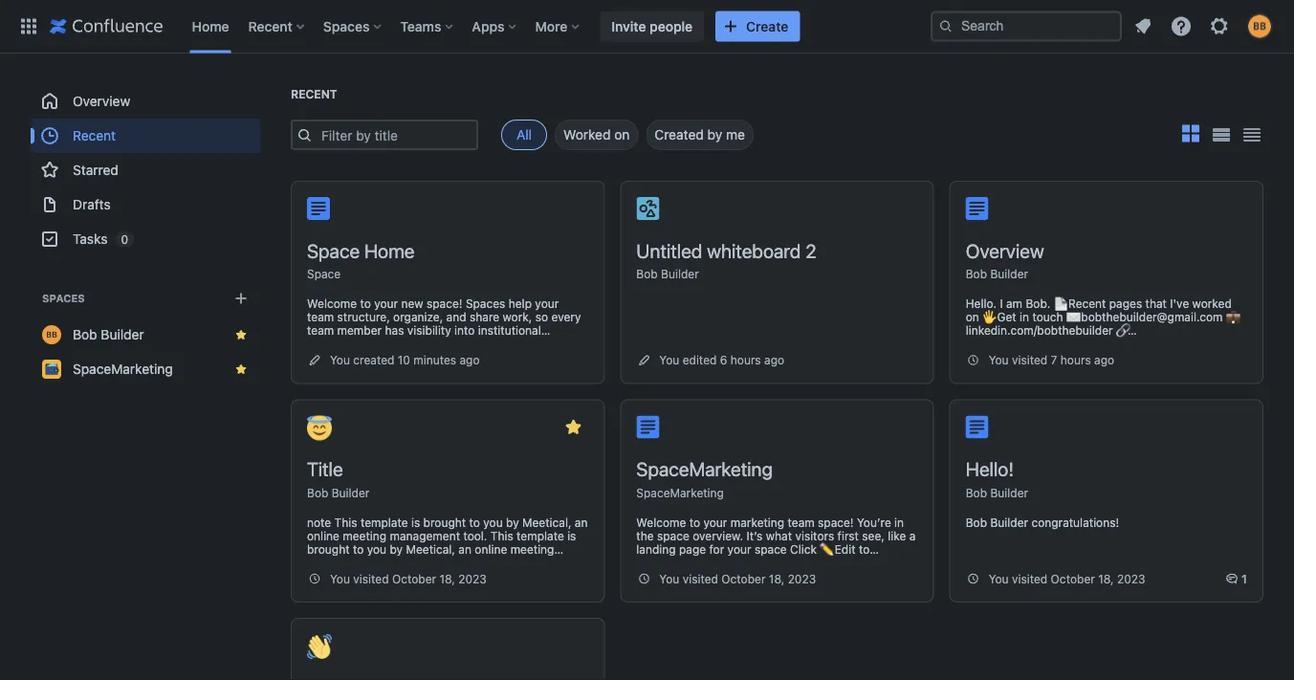 Task type: locate. For each thing, give the bounding box(es) containing it.
2 horizontal spatial 18,
[[1098, 572, 1114, 586]]

Filter by title field
[[316, 122, 476, 148]]

overview up 'recent' link at the top left of page
[[73, 93, 130, 109]]

0 horizontal spatial 18,
[[440, 572, 455, 586]]

0 vertical spatial spacemarketing link
[[31, 352, 260, 387]]

1 vertical spatial space
[[307, 267, 341, 281]]

0 vertical spatial spacemarketing
[[73, 361, 173, 377]]

bob builder link
[[637, 267, 699, 281], [966, 267, 1029, 281], [31, 318, 260, 352], [307, 486, 370, 499], [966, 486, 1029, 499]]

create button
[[716, 11, 800, 42]]

builder inside title bob builder
[[332, 486, 370, 499]]

spaces up bob builder
[[42, 292, 85, 305]]

teams button
[[395, 11, 461, 42]]

settings icon image
[[1208, 15, 1231, 38]]

1 you visited october 18, 2023 from the left
[[330, 572, 487, 586]]

created
[[655, 127, 704, 143]]

more
[[535, 18, 568, 34]]

3 18, from the left
[[1098, 572, 1114, 586]]

1 horizontal spatial 2023
[[788, 572, 816, 586]]

1 horizontal spatial home
[[364, 239, 415, 262]]

overview down page icon
[[966, 239, 1044, 262]]

ago right 7
[[1095, 354, 1115, 367]]

hours for 6
[[731, 354, 761, 367]]

ago right 6
[[764, 354, 785, 367]]

1 vertical spatial unstar this space image
[[233, 362, 249, 377]]

Search field
[[931, 11, 1122, 42]]

space home space
[[307, 239, 415, 281]]

0 horizontal spatial home
[[192, 18, 229, 34]]

1 unstar this space image from the top
[[233, 327, 249, 343]]

2 horizontal spatial october
[[1051, 572, 1095, 586]]

drafts link
[[31, 188, 260, 222]]

0 vertical spatial unstar this space image
[[233, 327, 249, 343]]

2 october from the left
[[722, 572, 766, 586]]

1 october from the left
[[392, 572, 436, 586]]

overview link
[[31, 84, 260, 119]]

spacemarketing link
[[31, 352, 260, 387], [637, 486, 724, 499]]

hours for 7
[[1061, 354, 1091, 367]]

overview
[[73, 93, 130, 109], [966, 239, 1044, 262]]

you for title
[[330, 572, 350, 586]]

10
[[398, 354, 410, 367]]

3 ago from the left
[[1095, 354, 1115, 367]]

october
[[392, 572, 436, 586], [722, 572, 766, 586], [1051, 572, 1095, 586]]

1
[[1242, 572, 1248, 586]]

hello!
[[966, 458, 1014, 480]]

spaces
[[323, 18, 370, 34], [42, 292, 85, 305]]

starred
[[73, 162, 119, 178]]

2 18, from the left
[[769, 572, 785, 586]]

visited for spacemarketing
[[683, 572, 718, 586]]

:innocent: image
[[307, 416, 332, 441], [307, 416, 332, 441]]

1 horizontal spatial october
[[722, 572, 766, 586]]

page image right 'unstar' image
[[637, 416, 659, 439]]

2 horizontal spatial ago
[[1095, 354, 1115, 367]]

1 horizontal spatial spaces
[[323, 18, 370, 34]]

1 horizontal spatial ago
[[764, 354, 785, 367]]

confluence image
[[50, 15, 163, 38], [50, 15, 163, 38]]

recent down recent dropdown button
[[291, 88, 337, 101]]

tab list
[[478, 120, 754, 150]]

help icon image
[[1170, 15, 1193, 38]]

invite people
[[612, 18, 693, 34]]

0 vertical spatial recent
[[248, 18, 293, 34]]

unstar this space image
[[233, 327, 249, 343], [233, 362, 249, 377]]

18,
[[440, 572, 455, 586], [769, 572, 785, 586], [1098, 572, 1114, 586]]

2 horizontal spatial 2023
[[1117, 572, 1146, 586]]

hours
[[731, 354, 761, 367], [1061, 354, 1091, 367]]

me
[[726, 127, 745, 143]]

1 horizontal spatial 18,
[[769, 572, 785, 586]]

you for spacemarketing
[[659, 572, 680, 586]]

space link
[[307, 267, 341, 281]]

teams
[[400, 18, 441, 34]]

apps button
[[466, 11, 524, 42]]

1 horizontal spatial overview
[[966, 239, 1044, 262]]

ago for bob
[[1095, 354, 1115, 367]]

tasks
[[73, 231, 108, 247]]

0 vertical spatial space
[[307, 239, 360, 262]]

october for title
[[392, 572, 436, 586]]

1 vertical spatial overview
[[966, 239, 1044, 262]]

0 horizontal spatial ago
[[460, 354, 480, 367]]

page image
[[966, 197, 989, 220]]

you visited october 18, 2023
[[330, 572, 487, 586], [659, 572, 816, 586], [989, 572, 1146, 586]]

visited
[[1012, 354, 1048, 367], [353, 572, 389, 586], [683, 572, 718, 586], [1012, 572, 1048, 586]]

global element
[[11, 0, 931, 53]]

1 18, from the left
[[440, 572, 455, 586]]

2
[[806, 239, 817, 262]]

3 2023 from the left
[[1117, 572, 1146, 586]]

0 horizontal spatial 2023
[[459, 572, 487, 586]]

builder inside untitled whiteboard 2 bob builder
[[661, 267, 699, 281]]

hours right 7
[[1061, 354, 1091, 367]]

create
[[746, 18, 789, 34]]

you for overview
[[989, 354, 1009, 367]]

minutes
[[414, 354, 456, 367]]

2 2023 from the left
[[788, 572, 816, 586]]

recent
[[248, 18, 293, 34], [291, 88, 337, 101], [73, 128, 116, 144]]

bob
[[637, 267, 658, 281], [966, 267, 987, 281], [73, 327, 97, 343], [307, 486, 328, 499], [966, 486, 987, 499], [966, 516, 987, 529]]

you
[[330, 354, 350, 367], [659, 354, 680, 367], [989, 354, 1009, 367], [330, 572, 350, 586], [659, 572, 680, 586], [989, 572, 1009, 586]]

0 horizontal spatial hours
[[731, 354, 761, 367]]

spacemarketing
[[73, 361, 173, 377], [637, 458, 773, 480], [637, 486, 724, 499]]

:wave: image
[[307, 634, 332, 659], [307, 634, 332, 659]]

all button
[[501, 120, 547, 150]]

1 vertical spatial home
[[364, 239, 415, 262]]

overview bob builder
[[966, 239, 1044, 281]]

builder
[[661, 267, 699, 281], [991, 267, 1029, 281], [101, 327, 144, 343], [332, 486, 370, 499], [991, 486, 1029, 499], [991, 516, 1029, 529]]

2 unstar this space image from the top
[[233, 362, 249, 377]]

worked on button
[[555, 120, 638, 150]]

cards image
[[1180, 122, 1203, 145]]

bob builder link for hello!
[[966, 486, 1029, 499]]

people
[[650, 18, 693, 34]]

2023 for title
[[459, 572, 487, 586]]

0 horizontal spatial overview
[[73, 93, 130, 109]]

drafts
[[73, 197, 111, 212]]

page image for space
[[307, 197, 330, 220]]

comments image
[[1225, 571, 1240, 586]]

banner containing home
[[0, 0, 1294, 54]]

2 you visited october 18, 2023 from the left
[[659, 572, 816, 586]]

2023
[[459, 572, 487, 586], [788, 572, 816, 586], [1117, 572, 1146, 586]]

banner
[[0, 0, 1294, 54]]

space
[[307, 239, 360, 262], [307, 267, 341, 281]]

appswitcher icon image
[[17, 15, 40, 38]]

home
[[192, 18, 229, 34], [364, 239, 415, 262]]

overview for overview
[[73, 93, 130, 109]]

october for spacemarketing
[[722, 572, 766, 586]]

0 vertical spatial home
[[192, 18, 229, 34]]

bob builder link for untitled whiteboard 2
[[637, 267, 699, 281]]

hours right 6
[[731, 354, 761, 367]]

1 vertical spatial spaces
[[42, 292, 85, 305]]

1 horizontal spatial spacemarketing link
[[637, 486, 724, 499]]

spacemarketing for spacemarketing spacemarketing
[[637, 458, 773, 480]]

1 vertical spatial spacemarketing
[[637, 458, 773, 480]]

recent right home link
[[248, 18, 293, 34]]

apps
[[472, 18, 505, 34]]

0 horizontal spatial page image
[[307, 197, 330, 220]]

ago right the minutes
[[460, 354, 480, 367]]

0 vertical spatial overview
[[73, 93, 130, 109]]

2 horizontal spatial you visited october 18, 2023
[[989, 572, 1146, 586]]

invite people button
[[600, 11, 704, 42]]

page image
[[307, 197, 330, 220], [637, 416, 659, 439], [966, 416, 989, 439]]

spaces inside popup button
[[323, 18, 370, 34]]

you visited 7 hours ago
[[989, 354, 1115, 367]]

2 hours from the left
[[1061, 354, 1091, 367]]

bob builder link for overview
[[966, 267, 1029, 281]]

0 horizontal spatial october
[[392, 572, 436, 586]]

whiteboard
[[707, 239, 801, 262]]

2 vertical spatial spacemarketing
[[637, 486, 724, 499]]

spaces right recent dropdown button
[[323, 18, 370, 34]]

page image up "hello!"
[[966, 416, 989, 439]]

bob inside the 'hello! bob builder'
[[966, 486, 987, 499]]

0 vertical spatial spaces
[[323, 18, 370, 34]]

recent link
[[31, 119, 260, 153]]

1 horizontal spatial hours
[[1061, 354, 1091, 367]]

whiteboard image
[[637, 197, 659, 220]]

page image up space 'link'
[[307, 197, 330, 220]]

ago
[[460, 354, 480, 367], [764, 354, 785, 367], [1095, 354, 1115, 367]]

group
[[31, 84, 260, 256]]

0 horizontal spatial you visited october 18, 2023
[[330, 572, 487, 586]]

spacemarketing inside spacemarketing spacemarketing
[[637, 486, 724, 499]]

2 horizontal spatial page image
[[966, 416, 989, 439]]

1 2023 from the left
[[459, 572, 487, 586]]

you created 10 minutes ago
[[330, 354, 480, 367]]

1 ago from the left
[[460, 354, 480, 367]]

1 hours from the left
[[731, 354, 761, 367]]

1 horizontal spatial you visited october 18, 2023
[[659, 572, 816, 586]]

recent up starred
[[73, 128, 116, 144]]

1 horizontal spatial page image
[[637, 416, 659, 439]]



Task type: vqa. For each thing, say whether or not it's contained in the screenshot.
rightmost SpaceMarketing link
yes



Task type: describe. For each thing, give the bounding box(es) containing it.
created by me
[[655, 127, 745, 143]]

edited
[[683, 354, 717, 367]]

title bob builder
[[307, 458, 370, 499]]

spaces button
[[317, 11, 389, 42]]

group containing overview
[[31, 84, 260, 256]]

tab list containing all
[[478, 120, 754, 150]]

3 october from the left
[[1051, 572, 1095, 586]]

spacemarketing spacemarketing
[[637, 458, 773, 499]]

worked
[[563, 127, 611, 143]]

you visited october 18, 2023 for title
[[330, 572, 487, 586]]

untitled
[[637, 239, 703, 262]]

home inside global element
[[192, 18, 229, 34]]

worked on
[[563, 127, 630, 143]]

you for space
[[330, 354, 350, 367]]

unstar this space image for bob builder
[[233, 327, 249, 343]]

builder inside overview bob builder
[[991, 267, 1029, 281]]

hello! bob builder
[[966, 458, 1029, 499]]

2 ago from the left
[[764, 354, 785, 367]]

18, for spacemarketing
[[769, 572, 785, 586]]

home link
[[186, 11, 235, 42]]

compact list image
[[1241, 123, 1264, 146]]

created
[[353, 354, 395, 367]]

3 you visited october 18, 2023 from the left
[[989, 572, 1146, 586]]

overview for overview bob builder
[[966, 239, 1044, 262]]

2 space from the top
[[307, 267, 341, 281]]

home inside space home space
[[364, 239, 415, 262]]

bob builder congratulations!
[[966, 516, 1120, 529]]

congratulations!
[[1032, 516, 1120, 529]]

all
[[517, 127, 532, 143]]

invite
[[612, 18, 646, 34]]

7
[[1051, 354, 1058, 367]]

2 vertical spatial recent
[[73, 128, 116, 144]]

unstar this space image for spacemarketing
[[233, 362, 249, 377]]

recent inside dropdown button
[[248, 18, 293, 34]]

page image for spacemarketing
[[637, 416, 659, 439]]

recent button
[[243, 11, 312, 42]]

created by me button
[[646, 120, 754, 150]]

title
[[307, 458, 343, 480]]

0 horizontal spatial spaces
[[42, 292, 85, 305]]

create a space image
[[230, 287, 253, 310]]

on
[[614, 127, 630, 143]]

visited for title
[[353, 572, 389, 586]]

more button
[[530, 11, 587, 42]]

by
[[708, 127, 722, 143]]

visited for overview
[[1012, 354, 1048, 367]]

bob inside overview bob builder
[[966, 267, 987, 281]]

starred link
[[31, 153, 260, 188]]

18, for title
[[440, 572, 455, 586]]

list image
[[1213, 128, 1231, 141]]

unstar image
[[562, 416, 585, 439]]

page image for hello!
[[966, 416, 989, 439]]

notification icon image
[[1132, 15, 1155, 38]]

you edited 6 hours ago
[[659, 354, 785, 367]]

1 vertical spatial recent
[[291, 88, 337, 101]]

0
[[121, 232, 128, 246]]

6
[[720, 354, 727, 367]]

search image
[[939, 19, 954, 34]]

bob builder
[[73, 327, 144, 343]]

untitled whiteboard 2 bob builder
[[637, 239, 817, 281]]

you visited october 18, 2023 for spacemarketing
[[659, 572, 816, 586]]

bob inside title bob builder
[[307, 486, 328, 499]]

2023 for spacemarketing
[[788, 572, 816, 586]]

1 vertical spatial spacemarketing link
[[637, 486, 724, 499]]

ago for home
[[460, 354, 480, 367]]

spacemarketing for spacemarketing
[[73, 361, 173, 377]]

1 space from the top
[[307, 239, 360, 262]]

builder inside the 'hello! bob builder'
[[991, 486, 1029, 499]]

bob builder link for title
[[307, 486, 370, 499]]

bob inside untitled whiteboard 2 bob builder
[[637, 267, 658, 281]]

0 horizontal spatial spacemarketing link
[[31, 352, 260, 387]]



